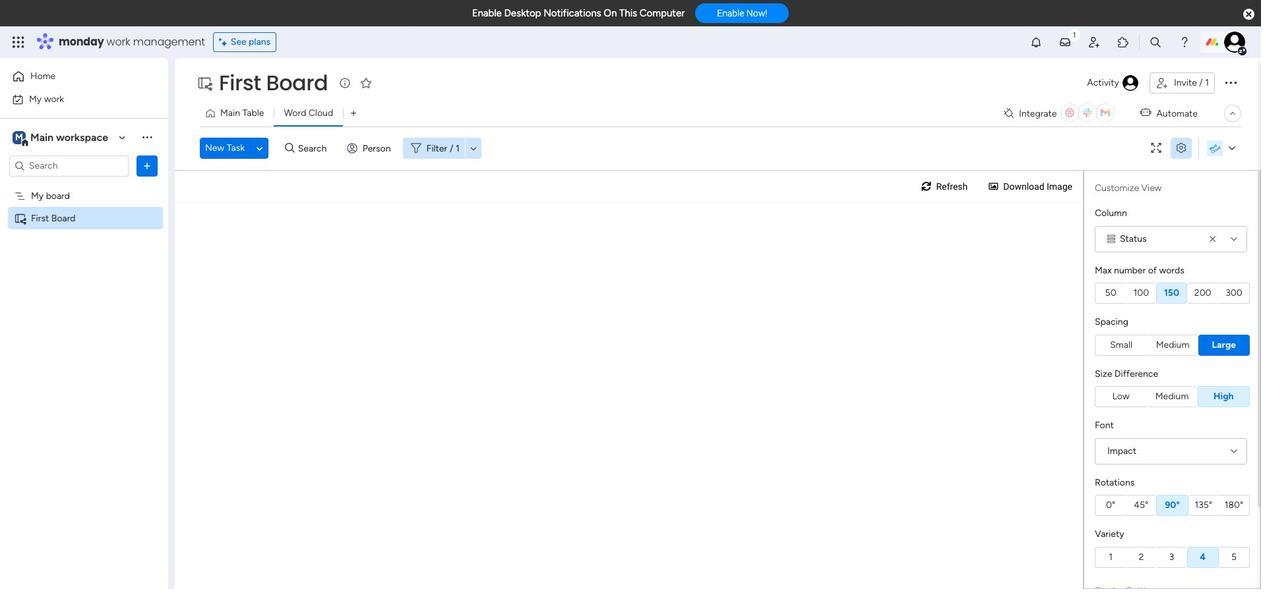 Task type: vqa. For each thing, say whether or not it's contained in the screenshot.


Task type: describe. For each thing, give the bounding box(es) containing it.
0 horizontal spatial board
[[51, 213, 76, 224]]

new task button
[[200, 138, 250, 159]]

large button
[[1199, 335, 1250, 356]]

my for my work
[[29, 93, 42, 105]]

1 for invite / 1
[[1206, 77, 1209, 88]]

shareable board image
[[197, 75, 212, 91]]

main table
[[220, 108, 264, 119]]

90°
[[1165, 500, 1180, 511]]

m
[[15, 132, 23, 143]]

main table button
[[200, 103, 274, 124]]

open full screen image
[[1146, 144, 1167, 153]]

person
[[363, 143, 391, 154]]

show board description image
[[337, 77, 353, 90]]

1 vertical spatial first board
[[31, 213, 76, 224]]

small
[[1111, 339, 1133, 351]]

activity button
[[1082, 73, 1145, 94]]

help image
[[1178, 36, 1192, 49]]

words
[[1160, 265, 1185, 276]]

my work button
[[8, 89, 142, 110]]

plans
[[249, 36, 271, 48]]

invite / 1 button
[[1150, 73, 1215, 94]]

automate
[[1157, 108, 1198, 119]]

work for monday
[[107, 34, 130, 49]]

status
[[1120, 233, 1147, 244]]

5
[[1232, 552, 1237, 563]]

main for main table
[[220, 108, 240, 119]]

options image
[[1223, 74, 1239, 90]]

settings image
[[1171, 144, 1192, 153]]

invite members image
[[1088, 36, 1101, 49]]

filter / 1
[[427, 143, 460, 154]]

view
[[1142, 183, 1162, 194]]

my for my board
[[31, 190, 44, 202]]

spacing
[[1095, 317, 1129, 328]]

person button
[[342, 138, 399, 159]]

/ for invite
[[1200, 77, 1203, 88]]

First Board field
[[216, 68, 331, 98]]

management
[[133, 34, 205, 49]]

200
[[1195, 288, 1212, 299]]

135°
[[1195, 500, 1213, 511]]

50
[[1106, 288, 1117, 299]]

180° button
[[1219, 496, 1250, 517]]

home button
[[8, 66, 142, 87]]

font
[[1095, 420, 1114, 432]]

main workspace
[[30, 131, 108, 144]]

45°
[[1134, 500, 1149, 511]]

small button
[[1095, 335, 1148, 356]]

filter
[[427, 143, 447, 154]]

word
[[284, 108, 306, 119]]

180°
[[1225, 500, 1244, 511]]

select product image
[[12, 36, 25, 49]]

135° button
[[1189, 496, 1219, 517]]

home
[[30, 71, 56, 82]]

word cloud button
[[274, 103, 343, 124]]

1 horizontal spatial first
[[219, 68, 261, 98]]

jacob simon image
[[1225, 32, 1246, 53]]

invite
[[1174, 77, 1197, 88]]

of
[[1149, 265, 1157, 276]]

arrow down image
[[466, 141, 482, 156]]

angle down image
[[256, 144, 263, 153]]

high
[[1214, 391, 1234, 402]]

2 vertical spatial 1
[[1109, 552, 1113, 563]]

Search field
[[295, 139, 334, 158]]

medium for spacing
[[1156, 339, 1190, 351]]

difference
[[1115, 369, 1159, 380]]

200 button
[[1187, 283, 1219, 304]]

2
[[1139, 552, 1144, 563]]

enable for enable desktop notifications on this computer
[[472, 7, 502, 19]]

work for my
[[44, 93, 64, 105]]

activity
[[1088, 77, 1120, 88]]

50 button
[[1095, 283, 1126, 304]]

new task
[[205, 143, 245, 154]]

column
[[1095, 208, 1128, 219]]

enable desktop notifications on this computer
[[472, 7, 685, 19]]

5 button
[[1219, 547, 1250, 568]]

add view image
[[351, 109, 356, 118]]

rotations
[[1095, 477, 1135, 489]]

customize
[[1095, 183, 1140, 194]]

this
[[620, 7, 637, 19]]

3 button
[[1157, 547, 1187, 568]]

inbox image
[[1059, 36, 1072, 49]]

max
[[1095, 265, 1112, 276]]

task
[[227, 143, 245, 154]]

1 button
[[1095, 547, 1126, 568]]

4 button
[[1187, 547, 1219, 568]]

medium button for spacing
[[1148, 335, 1199, 356]]

0° button
[[1095, 496, 1126, 517]]

monday work management
[[59, 34, 205, 49]]

variety
[[1095, 529, 1125, 540]]

my work
[[29, 93, 64, 105]]

integrate
[[1019, 108, 1057, 119]]

cloud
[[309, 108, 333, 119]]



Task type: locate. For each thing, give the bounding box(es) containing it.
0 vertical spatial main
[[220, 108, 240, 119]]

/ right filter
[[450, 143, 454, 154]]

0 vertical spatial board
[[266, 68, 328, 98]]

board up word on the left top of page
[[266, 68, 328, 98]]

high button
[[1198, 387, 1250, 408]]

1 horizontal spatial main
[[220, 108, 240, 119]]

table
[[242, 108, 264, 119]]

medium
[[1156, 339, 1190, 351], [1156, 391, 1189, 402]]

medium button up difference
[[1148, 335, 1199, 356]]

3
[[1170, 552, 1175, 563]]

work inside "button"
[[44, 93, 64, 105]]

0 horizontal spatial first
[[31, 213, 49, 224]]

low
[[1113, 391, 1130, 402]]

/ for filter
[[450, 143, 454, 154]]

add to favorites image
[[360, 76, 373, 89]]

first up main table
[[219, 68, 261, 98]]

size difference
[[1095, 369, 1159, 380]]

1 right invite
[[1206, 77, 1209, 88]]

first board
[[219, 68, 328, 98], [31, 213, 76, 224]]

0 horizontal spatial enable
[[472, 7, 502, 19]]

0 vertical spatial medium button
[[1148, 335, 1199, 356]]

collapse board header image
[[1228, 108, 1238, 119]]

enable for enable now!
[[717, 8, 745, 19]]

work right monday at the top of page
[[107, 34, 130, 49]]

1 vertical spatial main
[[30, 131, 53, 144]]

new
[[205, 143, 225, 154]]

1 left arrow down icon
[[456, 143, 460, 154]]

main
[[220, 108, 240, 119], [30, 131, 53, 144]]

see plans button
[[213, 32, 277, 52]]

1 down variety
[[1109, 552, 1113, 563]]

shareable board image
[[14, 212, 26, 225]]

option
[[0, 184, 168, 187]]

computer
[[640, 7, 685, 19]]

size
[[1095, 369, 1113, 380]]

board
[[266, 68, 328, 98], [51, 213, 76, 224]]

100 button
[[1126, 283, 1157, 304]]

notifications image
[[1030, 36, 1043, 49]]

main inside workspace selection "element"
[[30, 131, 53, 144]]

medium up difference
[[1156, 339, 1190, 351]]

90° button
[[1157, 496, 1189, 517]]

1 vertical spatial work
[[44, 93, 64, 105]]

300
[[1226, 288, 1243, 299]]

1 vertical spatial my
[[31, 190, 44, 202]]

0 vertical spatial first
[[219, 68, 261, 98]]

/ right invite
[[1200, 77, 1203, 88]]

first board up table
[[219, 68, 328, 98]]

2 button
[[1126, 547, 1157, 568]]

enable left the now!
[[717, 8, 745, 19]]

150
[[1165, 288, 1180, 299]]

1 image
[[1069, 27, 1081, 42]]

on
[[604, 7, 617, 19]]

medium down difference
[[1156, 391, 1189, 402]]

board down board
[[51, 213, 76, 224]]

my inside "button"
[[29, 93, 42, 105]]

search everything image
[[1149, 36, 1163, 49]]

dapulse integrations image
[[1004, 109, 1014, 118]]

4
[[1200, 552, 1206, 563]]

0 vertical spatial my
[[29, 93, 42, 105]]

monday
[[59, 34, 104, 49]]

list box containing my board
[[0, 182, 168, 408]]

/ inside button
[[1200, 77, 1203, 88]]

0 horizontal spatial work
[[44, 93, 64, 105]]

2 horizontal spatial 1
[[1206, 77, 1209, 88]]

1 vertical spatial 1
[[456, 143, 460, 154]]

work down home
[[44, 93, 64, 105]]

first
[[219, 68, 261, 98], [31, 213, 49, 224]]

workspace
[[56, 131, 108, 144]]

Search in workspace field
[[28, 158, 110, 174]]

board
[[46, 190, 70, 202]]

my left board
[[31, 190, 44, 202]]

0 horizontal spatial main
[[30, 131, 53, 144]]

enable now!
[[717, 8, 768, 19]]

main left table
[[220, 108, 240, 119]]

dapulse close image
[[1244, 8, 1255, 21]]

my down home
[[29, 93, 42, 105]]

see plans
[[231, 36, 271, 48]]

see
[[231, 36, 247, 48]]

main right workspace image
[[30, 131, 53, 144]]

list box
[[0, 182, 168, 408]]

main inside main table button
[[220, 108, 240, 119]]

enable inside button
[[717, 8, 745, 19]]

1 vertical spatial /
[[450, 143, 454, 154]]

workspace image
[[13, 130, 26, 145]]

/
[[1200, 77, 1203, 88], [450, 143, 454, 154]]

0 vertical spatial first board
[[219, 68, 328, 98]]

0 vertical spatial medium
[[1156, 339, 1190, 351]]

1 horizontal spatial enable
[[717, 8, 745, 19]]

my
[[29, 93, 42, 105], [31, 190, 44, 202]]

1 horizontal spatial /
[[1200, 77, 1203, 88]]

notifications
[[544, 7, 601, 19]]

150 button
[[1157, 283, 1187, 304]]

0 vertical spatial /
[[1200, 77, 1203, 88]]

low button
[[1095, 387, 1147, 408]]

medium button down difference
[[1147, 387, 1198, 408]]

1 vertical spatial medium button
[[1147, 387, 1198, 408]]

1 vertical spatial first
[[31, 213, 49, 224]]

0 horizontal spatial /
[[450, 143, 454, 154]]

0 vertical spatial work
[[107, 34, 130, 49]]

v2 status outline image
[[1108, 235, 1116, 244]]

1
[[1206, 77, 1209, 88], [456, 143, 460, 154], [1109, 552, 1113, 563]]

autopilot image
[[1140, 104, 1152, 121]]

medium button for size difference
[[1147, 387, 1198, 408]]

0°
[[1107, 500, 1116, 511]]

number
[[1114, 265, 1146, 276]]

v2 search image
[[285, 141, 295, 156]]

impact
[[1108, 446, 1137, 457]]

my board
[[31, 190, 70, 202]]

work
[[107, 34, 130, 49], [44, 93, 64, 105]]

1 horizontal spatial work
[[107, 34, 130, 49]]

options image
[[141, 159, 154, 173]]

100
[[1134, 288, 1150, 299]]

main for main workspace
[[30, 131, 53, 144]]

medium for size difference
[[1156, 391, 1189, 402]]

45° button
[[1126, 496, 1157, 517]]

first board down my board on the top left of the page
[[31, 213, 76, 224]]

1 for filter / 1
[[456, 143, 460, 154]]

300 button
[[1219, 283, 1250, 304]]

now!
[[747, 8, 768, 19]]

workspace options image
[[141, 131, 154, 144]]

workspace selection element
[[13, 130, 110, 147]]

invite / 1
[[1174, 77, 1209, 88]]

large
[[1212, 339, 1237, 351]]

apps image
[[1117, 36, 1130, 49]]

enable left desktop
[[472, 7, 502, 19]]

0 horizontal spatial first board
[[31, 213, 76, 224]]

0 horizontal spatial 1
[[456, 143, 460, 154]]

1 vertical spatial board
[[51, 213, 76, 224]]

first right shareable board image
[[31, 213, 49, 224]]

desktop
[[504, 7, 541, 19]]

1 horizontal spatial first board
[[219, 68, 328, 98]]

customize view
[[1095, 183, 1162, 194]]

enable now! button
[[696, 3, 789, 23]]

1 vertical spatial medium
[[1156, 391, 1189, 402]]

1 horizontal spatial 1
[[1109, 552, 1113, 563]]

1 horizontal spatial board
[[266, 68, 328, 98]]

max number of words
[[1095, 265, 1185, 276]]

0 vertical spatial 1
[[1206, 77, 1209, 88]]

word cloud
[[284, 108, 333, 119]]



